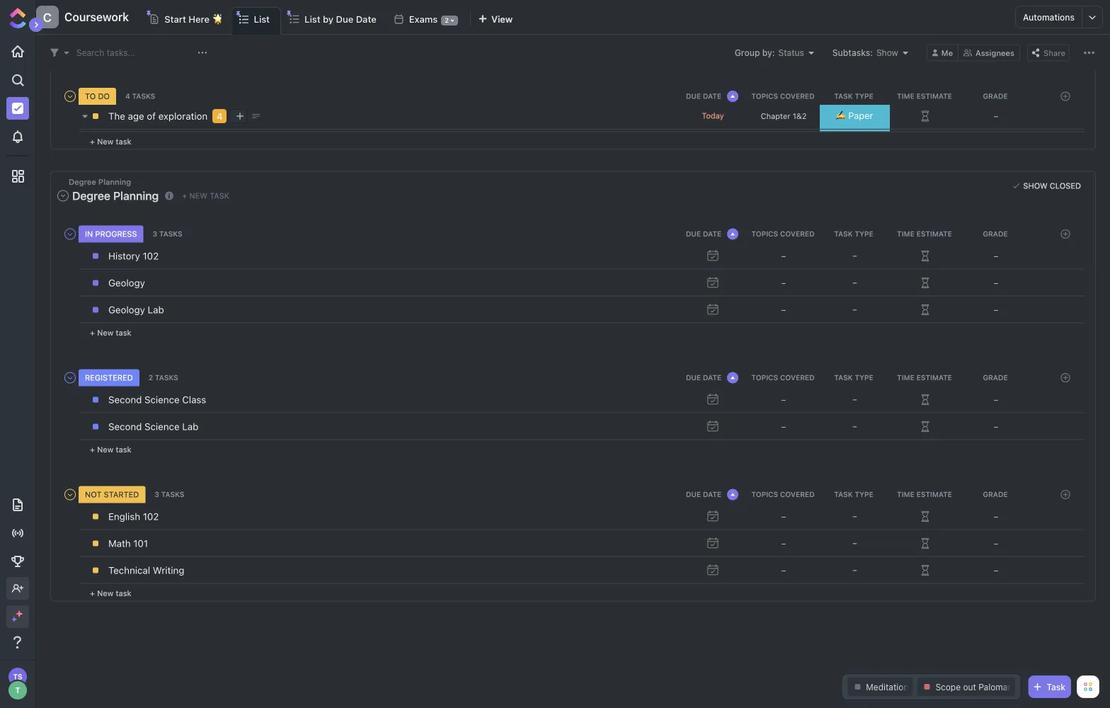 Task type: vqa. For each thing, say whether or not it's contained in the screenshot.
'List' within the "List" link
yes



Task type: locate. For each thing, give the bounding box(es) containing it.
1 horizontal spatial of
[[162, 99, 169, 107]]

1 102 from the top
[[143, 251, 159, 262]]

3 time estimate button from the top
[[891, 374, 962, 382]]

0 horizontal spatial show
[[877, 48, 899, 58]]

0 vertical spatial 3 tasks
[[153, 230, 183, 238]]

+ new task down second science lab
[[90, 445, 131, 455]]

+ new task down geology lab
[[90, 329, 131, 338]]

3 task type button from the top
[[820, 374, 891, 382]]

0 vertical spatial 4
[[125, 92, 130, 100]]

time estimate for time estimate dropdown button associated with second due date dropdown button
[[898, 230, 953, 238]]

due date for first due date dropdown button from the bottom of the page
[[686, 491, 722, 499]]

3 due date button from the top
[[679, 373, 750, 384]]

0 vertical spatial the
[[132, 99, 145, 107]]

4 for 4
[[217, 111, 223, 122]]

4 topics covered from the top
[[752, 491, 815, 499]]

0 horizontal spatial 4
[[125, 92, 130, 100]]

3 for first due date dropdown button from the bottom of the page 3 tasks 'dropdown button'
[[155, 491, 159, 499]]

4 topics covered button from the top
[[750, 491, 820, 499]]

2 task type button from the top
[[820, 230, 891, 238]]

3 tasks button down list info icon on the top left of page
[[151, 230, 188, 238]]

show right subtasks:
[[877, 48, 899, 58]]

2 inside dropdown button
[[445, 17, 449, 24]]

1 list from the left
[[305, 14, 321, 24]]

science down the 2 tasks
[[145, 394, 180, 406]]

of up "the age of exploration"
[[162, 99, 169, 107]]

2 time estimate from the top
[[898, 230, 953, 238]]

tasks up "second science class"
[[155, 374, 178, 382]]

3 date from the top
[[703, 374, 722, 382]]

2 right exams link
[[445, 17, 449, 24]]

second inside second science lab "link"
[[108, 421, 142, 433]]

chapter 1&2
[[761, 112, 807, 121]]

tasks down list info icon on the top left of page
[[159, 230, 183, 238]]

1 vertical spatial planning
[[113, 189, 159, 203]]

covered
[[781, 92, 815, 100], [781, 230, 815, 238], [781, 374, 815, 382], [781, 491, 815, 499]]

0 vertical spatial degree
[[69, 178, 96, 187]]

task type button for time estimate dropdown button associated with first due date dropdown button
[[820, 92, 891, 100]]

0 vertical spatial geology
[[108, 278, 145, 289]]

3 tasks up english 102
[[155, 491, 184, 499]]

3 grade button from the top
[[962, 374, 1033, 382]]

1 geology from the top
[[108, 278, 145, 289]]

+
[[90, 137, 95, 147], [182, 191, 187, 201], [90, 329, 95, 338], [90, 445, 95, 455], [90, 589, 95, 599]]

second up second science lab
[[108, 394, 142, 406]]

4 task type button from the top
[[820, 491, 891, 499]]

3
[[153, 230, 157, 238], [155, 491, 159, 499]]

time estimate for 2nd due date dropdown button from the bottom's time estimate dropdown button
[[898, 374, 953, 382]]

today button
[[678, 111, 749, 121]]

1 horizontal spatial 4
[[217, 111, 223, 122]]

list left 'by'
[[305, 14, 321, 24]]

topics for 2nd due date dropdown button from the bottom
[[752, 374, 779, 382]]

list right 🌟
[[254, 14, 270, 24]]

– button
[[820, 243, 891, 269], [820, 270, 891, 296], [820, 297, 891, 323], [820, 387, 891, 413], [820, 414, 891, 440], [820, 504, 891, 530], [820, 530, 891, 557], [820, 557, 891, 584]]

2 geology from the top
[[108, 304, 145, 316]]

the up the pier
[[132, 99, 145, 107]]

topics covered
[[752, 92, 815, 100], [752, 230, 815, 238], [752, 374, 815, 382], [752, 491, 815, 499]]

4
[[125, 92, 130, 100], [217, 111, 223, 122]]

age for the age of exploration
[[128, 111, 144, 122]]

topics covered button for 2nd due date dropdown button from the bottom's time estimate dropdown button's task type dropdown button
[[750, 374, 820, 382]]

covered for first due date dropdown button from the bottom of the page
[[781, 491, 815, 499]]

0 vertical spatial 3
[[153, 230, 157, 238]]

second for second science class
[[108, 394, 142, 406]]

1 vertical spatial degree planning
[[72, 189, 159, 203]]

geology
[[108, 278, 145, 289], [108, 304, 145, 316]]

3 estimate from the top
[[917, 374, 953, 382]]

subtasks:
[[833, 48, 874, 58]]

age down 4 tasks on the left
[[128, 111, 144, 122]]

english
[[108, 511, 140, 523]]

1 vertical spatial 3
[[155, 491, 159, 499]]

4 time estimate button from the top
[[891, 491, 962, 499]]

view settings image
[[1085, 47, 1095, 58]]

2 second from the top
[[108, 421, 142, 433]]

planning inside dropdown button
[[113, 189, 159, 203]]

4 covered from the top
[[781, 491, 815, 499]]

me button
[[927, 44, 959, 61]]

102 for history 102
[[143, 251, 159, 262]]

1 – button from the top
[[820, 243, 891, 269]]

2 102 from the top
[[143, 511, 159, 523]]

exploration
[[171, 99, 209, 107], [158, 111, 208, 122]]

4 time estimate from the top
[[898, 491, 953, 499]]

time estimate button
[[891, 92, 962, 100], [891, 230, 962, 238], [891, 374, 962, 382], [891, 491, 962, 499]]

exams link
[[409, 7, 438, 34]]

2 up "second science class"
[[149, 374, 153, 382]]

4 for 4 tasks
[[125, 92, 130, 100]]

1 task type button from the top
[[820, 92, 891, 100]]

age up "the age of exploration"
[[148, 99, 160, 107]]

0 vertical spatial 3 tasks button
[[151, 230, 188, 238]]

0 vertical spatial of
[[162, 99, 169, 107]]

0 vertical spatial second
[[108, 394, 142, 406]]

task type button for time estimate dropdown button associated with second due date dropdown button
[[820, 230, 891, 238]]

1 science from the top
[[145, 394, 180, 406]]

of inside the age of exploration pier editing
[[162, 99, 169, 107]]

geology for geology lab
[[108, 304, 145, 316]]

2 estimate from the top
[[917, 230, 953, 238]]

0 horizontal spatial of
[[147, 111, 156, 122]]

exploration right the pier
[[158, 111, 208, 122]]

1 vertical spatial show
[[1024, 182, 1048, 191]]

0 vertical spatial 102
[[143, 251, 159, 262]]

of for the age of exploration
[[147, 111, 156, 122]]

0 vertical spatial lab
[[148, 304, 164, 316]]

1 time estimate button from the top
[[891, 92, 962, 100]]

time estimate for time estimate dropdown button associated with first due date dropdown button
[[898, 92, 953, 100]]

3 topics from the top
[[752, 374, 779, 382]]

grade button for first due date dropdown button from the bottom of the page's time estimate dropdown button
[[962, 491, 1033, 499]]

4 due date from the top
[[686, 491, 722, 499]]

1 due date button from the top
[[679, 91, 750, 102]]

sparkle svg 1 image
[[16, 611, 23, 618]]

102
[[143, 251, 159, 262], [143, 511, 159, 523]]

time estimate
[[898, 92, 953, 100], [898, 230, 953, 238], [898, 374, 953, 382], [898, 491, 953, 499]]

list by due date
[[305, 14, 377, 24]]

task type
[[835, 92, 874, 100], [835, 230, 874, 238], [835, 374, 874, 382], [835, 491, 874, 499]]

exploration up editing
[[171, 99, 209, 107]]

4 date from the top
[[703, 491, 722, 499]]

date for second due date dropdown button
[[703, 230, 722, 238]]

assignees
[[976, 49, 1015, 58]]

age
[[148, 99, 160, 107], [128, 111, 144, 122]]

second
[[108, 394, 142, 406], [108, 421, 142, 433]]

2 covered from the top
[[781, 230, 815, 238]]

3 type from the top
[[855, 374, 874, 382]]

1 horizontal spatial the
[[132, 99, 145, 107]]

– button
[[749, 103, 820, 124], [961, 103, 1032, 124], [961, 106, 1032, 127], [749, 246, 820, 267], [961, 246, 1032, 267], [749, 273, 820, 294], [961, 273, 1032, 294], [749, 300, 820, 321], [961, 300, 1032, 321], [749, 390, 820, 411], [961, 390, 1032, 411], [749, 416, 820, 438], [961, 416, 1032, 438], [749, 506, 820, 528], [961, 506, 1032, 528], [749, 533, 820, 555], [961, 533, 1032, 555], [749, 560, 820, 582], [961, 560, 1032, 582]]

1 horizontal spatial show
[[1024, 182, 1048, 191]]

of down the 4 tasks dropdown button
[[147, 111, 156, 122]]

1 vertical spatial exploration
[[158, 111, 208, 122]]

topics
[[752, 92, 779, 100], [752, 230, 779, 238], [752, 374, 779, 382], [752, 491, 779, 499]]

0 vertical spatial science
[[145, 394, 180, 406]]

3 tasks down list info icon on the top left of page
[[153, 230, 183, 238]]

3 due date from the top
[[686, 374, 722, 382]]

0 vertical spatial age
[[148, 99, 160, 107]]

list
[[305, 14, 321, 24], [254, 14, 270, 24]]

time estimate button for 2nd due date dropdown button from the bottom
[[891, 374, 962, 382]]

writing
[[153, 565, 185, 577]]

science inside "link"
[[145, 421, 180, 433]]

1 time estimate from the top
[[898, 92, 953, 100]]

topics covered button for time estimate dropdown button associated with first due date dropdown button task type dropdown button
[[750, 92, 820, 100]]

6 – button from the top
[[820, 504, 891, 530]]

3 tasks button
[[151, 230, 188, 238], [153, 491, 189, 499]]

grade
[[984, 92, 1009, 100], [984, 230, 1009, 238], [984, 374, 1009, 382], [984, 491, 1009, 499]]

lab down the class
[[182, 421, 199, 433]]

estimate for time estimate dropdown button associated with first due date dropdown button
[[917, 92, 953, 100]]

due for 2nd due date dropdown button from the bottom
[[686, 374, 701, 382]]

the left the pier
[[108, 111, 125, 122]]

2 due date from the top
[[686, 230, 722, 238]]

show
[[877, 48, 899, 58], [1024, 182, 1048, 191]]

2 topics from the top
[[752, 230, 779, 238]]

102 right english
[[143, 511, 159, 523]]

1 vertical spatial 2
[[149, 374, 153, 382]]

by
[[323, 14, 334, 24]]

by:
[[763, 48, 775, 58]]

lab down history 102
[[148, 304, 164, 316]]

task down geology lab
[[116, 329, 131, 338]]

task type custom field. ✍️  paper image
[[820, 94, 891, 132]]

start here 🌟 link
[[164, 7, 227, 34]]

time
[[898, 92, 915, 100], [898, 230, 915, 238], [898, 374, 915, 382], [898, 491, 915, 499]]

1 due date from the top
[[686, 92, 722, 100]]

+ new task right list info icon on the top left of page
[[182, 191, 230, 201]]

topics for first due date dropdown button from the bottom of the page
[[752, 491, 779, 499]]

1 horizontal spatial lab
[[182, 421, 199, 433]]

grade button
[[962, 92, 1033, 100], [962, 230, 1033, 238], [962, 374, 1033, 382], [962, 491, 1033, 499]]

1 date from the top
[[703, 92, 722, 100]]

2 science from the top
[[145, 421, 180, 433]]

closed
[[1051, 182, 1082, 191]]

age for the age of exploration pier editing
[[148, 99, 160, 107]]

degree planning
[[69, 178, 131, 187], [72, 189, 159, 203]]

new
[[97, 137, 114, 147], [189, 191, 208, 201], [97, 329, 114, 338], [97, 445, 114, 455], [97, 589, 114, 599]]

automations button
[[1017, 6, 1083, 28]]

the age of exploration
[[108, 111, 208, 122]]

4 type from the top
[[855, 491, 874, 499]]

3 covered from the top
[[781, 374, 815, 382]]

due for first due date dropdown button
[[686, 92, 701, 100]]

1 vertical spatial second
[[108, 421, 142, 433]]

3 up english 102
[[155, 491, 159, 499]]

4 task type from the top
[[835, 491, 874, 499]]

1 grade button from the top
[[962, 92, 1033, 100]]

math 101
[[108, 538, 148, 550]]

1 vertical spatial science
[[145, 421, 180, 433]]

2 list from the left
[[254, 14, 270, 24]]

2 tasks button
[[147, 374, 183, 382]]

new right list info icon on the top left of page
[[189, 191, 208, 201]]

of
[[162, 99, 169, 107], [147, 111, 156, 122]]

2 time from the top
[[898, 230, 915, 238]]

exploration inside the age of exploration pier editing
[[171, 99, 209, 107]]

1 estimate from the top
[[917, 92, 953, 100]]

1 vertical spatial 3 tasks
[[155, 491, 184, 499]]

task type button for first due date dropdown button from the bottom of the page's time estimate dropdown button
[[820, 491, 891, 499]]

due date button
[[679, 91, 750, 102], [679, 229, 750, 240], [679, 373, 750, 384], [679, 489, 750, 501]]

2 time estimate button from the top
[[891, 230, 962, 238]]

new up degree planning dropdown button
[[97, 137, 114, 147]]

due for first due date dropdown button from the bottom of the page
[[686, 491, 701, 499]]

age inside the age of exploration pier editing
[[148, 99, 160, 107]]

2 grade button from the top
[[962, 230, 1033, 238]]

4 grade button from the top
[[962, 491, 1033, 499]]

lab inside "link"
[[182, 421, 199, 433]]

search
[[77, 48, 104, 58]]

0 horizontal spatial list
[[254, 14, 270, 24]]

task
[[116, 137, 131, 147], [210, 191, 230, 201], [116, 329, 131, 338], [116, 445, 131, 455], [116, 589, 131, 599]]

1 vertical spatial degree
[[72, 189, 111, 203]]

1 horizontal spatial 2
[[445, 17, 449, 24]]

3 up history 102
[[153, 230, 157, 238]]

degree
[[69, 178, 96, 187], [72, 189, 111, 203]]

estimate
[[917, 92, 953, 100], [917, 230, 953, 238], [917, 374, 953, 382], [917, 491, 953, 499]]

group by: status
[[735, 48, 805, 58]]

date for first due date dropdown button
[[703, 92, 722, 100]]

3 time estimate from the top
[[898, 374, 953, 382]]

2 topics covered button from the top
[[750, 230, 820, 238]]

show left closed
[[1024, 182, 1048, 191]]

automations
[[1024, 12, 1075, 22]]

the for the age of exploration pier editing
[[132, 99, 145, 107]]

0 vertical spatial 2
[[445, 17, 449, 24]]

science down "second science class"
[[145, 421, 180, 433]]

0 vertical spatial exploration
[[171, 99, 209, 107]]

3 topics covered button from the top
[[750, 374, 820, 382]]

science
[[145, 394, 180, 406], [145, 421, 180, 433]]

0 horizontal spatial 2
[[149, 374, 153, 382]]

0 horizontal spatial age
[[128, 111, 144, 122]]

1 covered from the top
[[781, 92, 815, 100]]

the inside the age of exploration pier editing
[[132, 99, 145, 107]]

science for lab
[[145, 421, 180, 433]]

the
[[132, 99, 145, 107], [108, 111, 125, 122]]

lab
[[148, 304, 164, 316], [182, 421, 199, 433]]

second down "second science class"
[[108, 421, 142, 433]]

8 – button from the top
[[820, 557, 891, 584]]

new down second science lab
[[97, 445, 114, 455]]

math 101 link
[[105, 532, 674, 556]]

1 vertical spatial 3 tasks button
[[153, 491, 189, 499]]

2 date from the top
[[703, 230, 722, 238]]

2
[[445, 17, 449, 24], [149, 374, 153, 382]]

102 right history on the top
[[143, 251, 159, 262]]

4 right the age of exploration pier editing
[[217, 111, 223, 122]]

✍️  paper
[[837, 110, 874, 121]]

tasks for the 4 tasks dropdown button
[[132, 92, 155, 100]]

4 estimate from the top
[[917, 491, 953, 499]]

task down technical
[[116, 589, 131, 599]]

1 vertical spatial the
[[108, 111, 125, 122]]

1 vertical spatial 102
[[143, 511, 159, 523]]

class
[[182, 394, 206, 406]]

tasks...
[[107, 48, 135, 58]]

tasks
[[132, 92, 155, 100], [159, 230, 183, 238], [155, 374, 178, 382], [161, 491, 184, 499]]

0 horizontal spatial the
[[108, 111, 125, 122]]

1 topics from the top
[[752, 92, 779, 100]]

topics covered button
[[750, 92, 820, 100], [750, 230, 820, 238], [750, 374, 820, 382], [750, 491, 820, 499]]

1 second from the top
[[108, 394, 142, 406]]

due for second due date dropdown button
[[686, 230, 701, 238]]

3 grade from the top
[[984, 374, 1009, 382]]

4 tasks button
[[123, 92, 160, 100]]

1 topics covered from the top
[[752, 92, 815, 100]]

1 vertical spatial geology
[[108, 304, 145, 316]]

second science class link
[[105, 388, 674, 412]]

tasks up the pier
[[132, 92, 155, 100]]

tasks down second science lab
[[161, 491, 184, 499]]

3 tasks button up english 102
[[153, 491, 189, 499]]

due
[[336, 14, 354, 24], [686, 92, 701, 100], [686, 230, 701, 238], [686, 374, 701, 382], [686, 491, 701, 499]]

1 topics covered button from the top
[[750, 92, 820, 100]]

1 vertical spatial 4
[[217, 111, 223, 122]]

1 horizontal spatial age
[[148, 99, 160, 107]]

1 horizontal spatial list
[[305, 14, 321, 24]]

type
[[855, 92, 874, 100], [855, 230, 874, 238], [855, 374, 874, 382], [855, 491, 874, 499]]

1 vertical spatial of
[[147, 111, 156, 122]]

1 vertical spatial lab
[[182, 421, 199, 433]]

1 grade from the top
[[984, 92, 1009, 100]]

1 vertical spatial age
[[128, 111, 144, 122]]

4 up "the age of exploration"
[[125, 92, 130, 100]]

due date for 2nd due date dropdown button from the bottom
[[686, 374, 722, 382]]

assignees button
[[959, 44, 1021, 61]]

english 102
[[108, 511, 159, 523]]

4 topics from the top
[[752, 491, 779, 499]]



Task type: describe. For each thing, give the bounding box(es) containing it.
covered for first due date dropdown button
[[781, 92, 815, 100]]

3 tasks for second due date dropdown button's 3 tasks 'dropdown button'
[[153, 230, 183, 238]]

estimate for time estimate dropdown button associated with second due date dropdown button
[[917, 230, 953, 238]]

time estimate button for first due date dropdown button from the bottom of the page
[[891, 491, 962, 499]]

time estimate button for second due date dropdown button
[[891, 230, 962, 238]]

coursework
[[64, 10, 129, 24]]

view
[[492, 13, 513, 24]]

list link
[[254, 8, 276, 34]]

chapter
[[761, 112, 791, 121]]

topics for first due date dropdown button
[[752, 92, 779, 100]]

estimate for first due date dropdown button from the bottom of the page's time estimate dropdown button
[[917, 491, 953, 499]]

3 time from the top
[[898, 374, 915, 382]]

editing
[[152, 113, 183, 125]]

grade button for 2nd due date dropdown button from the bottom's time estimate dropdown button
[[962, 374, 1033, 382]]

2 for 2
[[445, 17, 449, 24]]

paper
[[849, 110, 874, 121]]

exploration for the age of exploration pier editing
[[171, 99, 209, 107]]

2 due date button from the top
[[679, 229, 750, 240]]

2 for 2 tasks
[[149, 374, 153, 382]]

4 grade from the top
[[984, 491, 1009, 499]]

2 type from the top
[[855, 230, 874, 238]]

pier
[[132, 113, 150, 125]]

geology link
[[105, 271, 674, 295]]

start
[[164, 14, 186, 24]]

degree planning inside dropdown button
[[72, 189, 159, 203]]

show closed button
[[1010, 179, 1085, 193]]

+ new task down "the age of exploration"
[[90, 137, 131, 147]]

group
[[735, 48, 760, 58]]

degree inside dropdown button
[[72, 189, 111, 203]]

task down second science lab
[[116, 445, 131, 455]]

second science class
[[108, 394, 206, 406]]

grade button for time estimate dropdown button associated with first due date dropdown button
[[962, 92, 1033, 100]]

0 horizontal spatial lab
[[148, 304, 164, 316]]

covered for 2nd due date dropdown button from the bottom
[[781, 374, 815, 382]]

of for the age of exploration pier editing
[[162, 99, 169, 107]]

share
[[1044, 49, 1066, 58]]

due inside list by due date link
[[336, 14, 354, 24]]

3 topics covered from the top
[[752, 374, 815, 382]]

✍️  paper button
[[820, 103, 891, 129]]

second for second science lab
[[108, 421, 142, 433]]

✍️
[[837, 110, 846, 121]]

101
[[133, 538, 148, 550]]

geology for geology
[[108, 278, 145, 289]]

topics covered button for first due date dropdown button from the bottom of the page's time estimate dropdown button's task type dropdown button
[[750, 491, 820, 499]]

second science lab link
[[105, 415, 674, 439]]

list info image
[[165, 192, 174, 200]]

english 102 link
[[105, 505, 674, 529]]

date for first due date dropdown button from the bottom of the page
[[703, 491, 722, 499]]

Search tasks... text field
[[77, 43, 194, 63]]

pier editing link
[[129, 107, 674, 131]]

view settings element
[[1081, 44, 1099, 62]]

due date for second due date dropdown button
[[686, 230, 722, 238]]

show inside show closed button
[[1024, 182, 1048, 191]]

history 102
[[108, 251, 159, 262]]

tasks for '2 tasks' dropdown button
[[155, 374, 178, 382]]

exploration for the age of exploration
[[158, 111, 208, 122]]

0 vertical spatial show
[[877, 48, 899, 58]]

1&2
[[793, 112, 807, 121]]

geology lab link
[[105, 298, 674, 322]]

chapter 1&2 button
[[749, 106, 820, 127]]

degree planning button
[[56, 186, 162, 206]]

sparkle svg 2 image
[[11, 617, 17, 622]]

3 – button from the top
[[820, 297, 891, 323]]

technical writing
[[108, 565, 185, 577]]

0 vertical spatial planning
[[98, 178, 131, 187]]

search tasks...
[[77, 48, 135, 58]]

102 for english 102
[[143, 511, 159, 523]]

task type button for 2nd due date dropdown button from the bottom's time estimate dropdown button
[[820, 374, 891, 382]]

2 – button from the top
[[820, 270, 891, 296]]

history
[[108, 251, 140, 262]]

math
[[108, 538, 131, 550]]

list for list
[[254, 14, 270, 24]]

5 – button from the top
[[820, 414, 891, 440]]

2 tasks
[[149, 374, 178, 382]]

4 due date button from the top
[[679, 489, 750, 501]]

2 grade from the top
[[984, 230, 1009, 238]]

technical
[[108, 565, 150, 577]]

1 type from the top
[[855, 92, 874, 100]]

status
[[779, 48, 805, 58]]

geology lab
[[108, 304, 164, 316]]

3 for second due date dropdown button's 3 tasks 'dropdown button'
[[153, 230, 157, 238]]

view button
[[472, 7, 519, 35]]

subtasks: show
[[833, 48, 899, 58]]

3 tasks button for first due date dropdown button from the bottom of the page
[[153, 491, 189, 499]]

coursework button
[[59, 1, 129, 33]]

new down technical
[[97, 589, 114, 599]]

me
[[942, 49, 954, 58]]

tasks for second due date dropdown button's 3 tasks 'dropdown button'
[[159, 230, 183, 238]]

3 tasks button for second due date dropdown button
[[151, 230, 188, 238]]

share button
[[1028, 44, 1071, 61]]

4 – button from the top
[[820, 387, 891, 413]]

task right list info icon on the top left of page
[[210, 191, 230, 201]]

2 topics covered from the top
[[752, 230, 815, 238]]

+ new task down technical
[[90, 589, 131, 599]]

here
[[189, 14, 210, 24]]

2 task type from the top
[[835, 230, 874, 238]]

4 tasks
[[125, 92, 155, 100]]

date for 2nd due date dropdown button from the bottom
[[703, 374, 722, 382]]

ts
[[13, 673, 22, 681]]

show closed
[[1024, 182, 1082, 191]]

exams
[[409, 14, 438, 24]]

second science lab
[[108, 421, 199, 433]]

the age of exploration pier editing
[[132, 99, 209, 125]]

technical writing link
[[105, 559, 674, 583]]

topics covered button for task type dropdown button for time estimate dropdown button associated with second due date dropdown button
[[750, 230, 820, 238]]

time estimate button for first due date dropdown button
[[891, 92, 962, 100]]

the for the age of exploration
[[108, 111, 125, 122]]

time estimate for first due date dropdown button from the bottom of the page's time estimate dropdown button
[[898, 491, 953, 499]]

task down "the age of exploration"
[[116, 137, 131, 147]]

7 – button from the top
[[820, 530, 891, 557]]

due date for first due date dropdown button
[[686, 92, 722, 100]]

1 time from the top
[[898, 92, 915, 100]]

🌟
[[212, 14, 221, 24]]

today
[[702, 111, 725, 120]]

grade button for time estimate dropdown button associated with second due date dropdown button
[[962, 230, 1033, 238]]

ts t
[[13, 673, 22, 695]]

science for class
[[145, 394, 180, 406]]

estimate for 2nd due date dropdown button from the bottom's time estimate dropdown button
[[917, 374, 953, 382]]

tasks for first due date dropdown button from the bottom of the page 3 tasks 'dropdown button'
[[161, 491, 184, 499]]

3 task type from the top
[[835, 374, 874, 382]]

3 tasks for first due date dropdown button from the bottom of the page 3 tasks 'dropdown button'
[[155, 491, 184, 499]]

4 time from the top
[[898, 491, 915, 499]]

2 button
[[438, 11, 462, 30]]

1 task type from the top
[[835, 92, 874, 100]]

0 vertical spatial degree planning
[[69, 178, 131, 187]]

topics for second due date dropdown button
[[752, 230, 779, 238]]

new down geology lab
[[97, 329, 114, 338]]

date
[[356, 14, 377, 24]]

start here 🌟
[[164, 14, 221, 24]]

list for list by due date
[[305, 14, 321, 24]]

history 102 link
[[105, 244, 674, 268]]

t
[[15, 686, 20, 695]]

list by due date link
[[305, 7, 382, 34]]

covered for second due date dropdown button
[[781, 230, 815, 238]]



